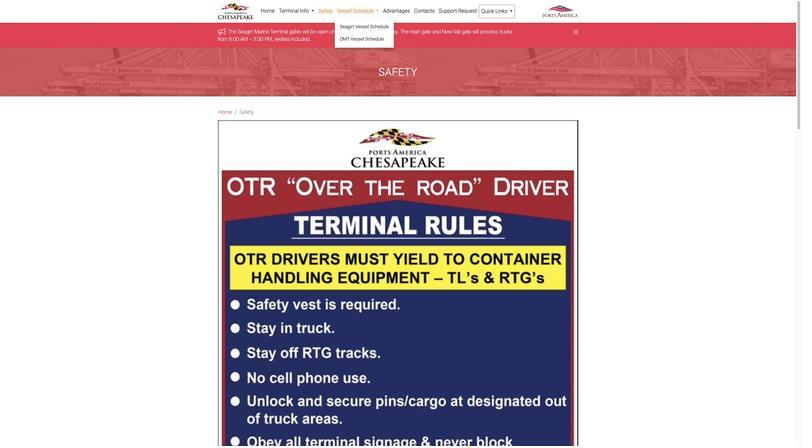 Task type: locate. For each thing, give the bounding box(es) containing it.
dmt
[[340, 36, 350, 42]]

on
[[330, 29, 336, 35]]

gate
[[422, 29, 431, 35], [462, 29, 472, 35]]

0 vertical spatial safety
[[319, 8, 333, 14]]

1 horizontal spatial safety
[[319, 8, 333, 14]]

otr driver terminal rules image
[[218, 120, 579, 447]]

terminal inside terminal info link
[[279, 8, 299, 14]]

safety link
[[316, 5, 335, 18]]

home link
[[259, 5, 277, 18], [218, 109, 232, 116]]

0 vertical spatial schedule
[[353, 8, 374, 14]]

the seagirt marine terminal gates will be open on october 9th, columbus day. the main gate and new vail gate will process trucks from 6:00 am – 3:30 pm, reefers included. alert
[[0, 23, 797, 48]]

main
[[410, 29, 421, 35]]

3:30
[[253, 36, 264, 42]]

terminal
[[279, 8, 299, 14], [271, 29, 288, 35]]

vessel
[[337, 8, 352, 14], [356, 24, 369, 30], [351, 36, 364, 42]]

schedule down "columbus"
[[366, 36, 384, 42]]

the
[[228, 29, 237, 35], [401, 29, 409, 35]]

new
[[442, 29, 452, 35]]

vessel schedule
[[337, 8, 375, 14]]

1 vertical spatial vessel
[[356, 24, 369, 30]]

1 vertical spatial home
[[218, 109, 232, 115]]

1 horizontal spatial will
[[473, 29, 479, 35]]

gate right vail
[[462, 29, 472, 35]]

safety
[[319, 8, 333, 14], [379, 66, 418, 78], [240, 109, 254, 115]]

vessel for seagirt
[[356, 24, 369, 30]]

will left be
[[303, 29, 309, 35]]

2 vertical spatial vessel
[[351, 36, 364, 42]]

the up 6:00 in the left top of the page
[[228, 29, 237, 35]]

2 horizontal spatial safety
[[379, 66, 418, 78]]

1 horizontal spatial gate
[[462, 29, 472, 35]]

1 vertical spatial terminal
[[271, 29, 288, 35]]

will
[[303, 29, 309, 35], [473, 29, 479, 35]]

contacts link
[[412, 5, 437, 18]]

2 vertical spatial schedule
[[366, 36, 384, 42]]

seagirt
[[340, 24, 355, 30], [238, 29, 253, 35]]

0 horizontal spatial home link
[[218, 109, 232, 116]]

–
[[249, 36, 252, 42]]

0 horizontal spatial the
[[228, 29, 237, 35]]

open
[[318, 29, 329, 35]]

quick
[[482, 8, 495, 14]]

1 horizontal spatial home link
[[259, 5, 277, 18]]

support request link
[[437, 5, 479, 18]]

1 horizontal spatial the
[[401, 29, 409, 35]]

home
[[261, 8, 275, 14], [218, 109, 232, 115]]

advantages
[[383, 8, 410, 14]]

2 vertical spatial safety
[[240, 109, 254, 115]]

0 vertical spatial home link
[[259, 5, 277, 18]]

0 horizontal spatial will
[[303, 29, 309, 35]]

am
[[241, 36, 248, 42]]

schedule
[[353, 8, 374, 14], [370, 24, 389, 30], [366, 36, 384, 42]]

6:00
[[229, 36, 239, 42]]

0 horizontal spatial gate
[[422, 29, 431, 35]]

will left process
[[473, 29, 479, 35]]

from
[[218, 36, 228, 42]]

terminal inside the seagirt marine terminal gates will be open on october 9th, columbus day. the main gate and new vail gate will process trucks from 6:00 am – 3:30 pm, reefers included.
[[271, 29, 288, 35]]

the right 'day.' at left
[[401, 29, 409, 35]]

1 horizontal spatial home
[[261, 8, 275, 14]]

schedule left 'day.' at left
[[370, 24, 389, 30]]

terminal up reefers
[[271, 29, 288, 35]]

terminal left info
[[279, 8, 299, 14]]

2 will from the left
[[473, 29, 479, 35]]

vessel inside 'dmt vessel schedule' link
[[351, 36, 364, 42]]

0 vertical spatial terminal
[[279, 8, 299, 14]]

terminal info
[[279, 8, 310, 14]]

vessel inside seagirt vessel schedule link
[[356, 24, 369, 30]]

pm,
[[265, 36, 274, 42]]

schedule for dmt vessel schedule
[[366, 36, 384, 42]]

1 vertical spatial schedule
[[370, 24, 389, 30]]

schedule up seagirt vessel schedule
[[353, 8, 374, 14]]

advantages link
[[381, 5, 412, 18]]

gate left and at right top
[[422, 29, 431, 35]]

contacts
[[414, 8, 435, 14]]

0 vertical spatial home
[[261, 8, 275, 14]]

seagirt up am
[[238, 29, 253, 35]]

1 vertical spatial safety
[[379, 66, 418, 78]]

quick links
[[482, 8, 509, 14]]

0 vertical spatial vessel
[[337, 8, 352, 14]]

vessel for dmt
[[351, 36, 364, 42]]

home for bottommost home link
[[218, 109, 232, 115]]

0 horizontal spatial seagirt
[[238, 29, 253, 35]]

support
[[439, 8, 457, 14]]

safety inside safety link
[[319, 8, 333, 14]]

0 horizontal spatial home
[[218, 109, 232, 115]]

seagirt up dmt
[[340, 24, 355, 30]]

schedule for seagirt vessel schedule
[[370, 24, 389, 30]]

9th,
[[356, 29, 365, 35]]



Task type: vqa. For each thing, say whether or not it's contained in the screenshot.
Truck Turn Time
no



Task type: describe. For each thing, give the bounding box(es) containing it.
2 gate from the left
[[462, 29, 472, 35]]

1 gate from the left
[[422, 29, 431, 35]]

process
[[481, 29, 498, 35]]

2 the from the left
[[401, 29, 409, 35]]

schedule inside 'link'
[[353, 8, 374, 14]]

trucks
[[500, 29, 513, 35]]

and
[[433, 29, 441, 35]]

1 the from the left
[[228, 29, 237, 35]]

day.
[[390, 29, 399, 35]]

close image
[[574, 28, 579, 36]]

dmt vessel schedule link
[[338, 33, 392, 45]]

marine
[[255, 29, 269, 35]]

info
[[300, 8, 309, 14]]

terminal info link
[[277, 5, 316, 18]]

be
[[311, 29, 316, 35]]

dmt vessel schedule
[[340, 36, 384, 42]]

support request
[[439, 8, 477, 14]]

reefers
[[275, 36, 290, 42]]

vessel schedule link
[[335, 5, 381, 18]]

columbus
[[366, 29, 388, 35]]

links
[[496, 8, 508, 14]]

vail
[[454, 29, 461, 35]]

quick links link
[[479, 5, 515, 18]]

october
[[337, 29, 355, 35]]

1 will from the left
[[303, 29, 309, 35]]

included.
[[291, 36, 311, 42]]

seagirt vessel schedule link
[[338, 21, 392, 33]]

the seagirt marine terminal gates will be open on october 9th, columbus day. the main gate and new vail gate will process trucks from 6:00 am – 3:30 pm, reefers included.
[[218, 29, 513, 42]]

1 horizontal spatial seagirt
[[340, 24, 355, 30]]

0 horizontal spatial safety
[[240, 109, 254, 115]]

seagirt vessel schedule
[[340, 24, 389, 30]]

seagirt inside the seagirt marine terminal gates will be open on october 9th, columbus day. the main gate and new vail gate will process trucks from 6:00 am – 3:30 pm, reefers included.
[[238, 29, 253, 35]]

bullhorn image
[[218, 28, 228, 35]]

gates
[[290, 29, 301, 35]]

1 vertical spatial home link
[[218, 109, 232, 116]]

vessel inside vessel schedule 'link'
[[337, 8, 352, 14]]

request
[[459, 8, 477, 14]]

home for top home link
[[261, 8, 275, 14]]

the seagirt marine terminal gates will be open on october 9th, columbus day. the main gate and new vail gate will process trucks from 6:00 am – 3:30 pm, reefers included. link
[[218, 29, 513, 42]]



